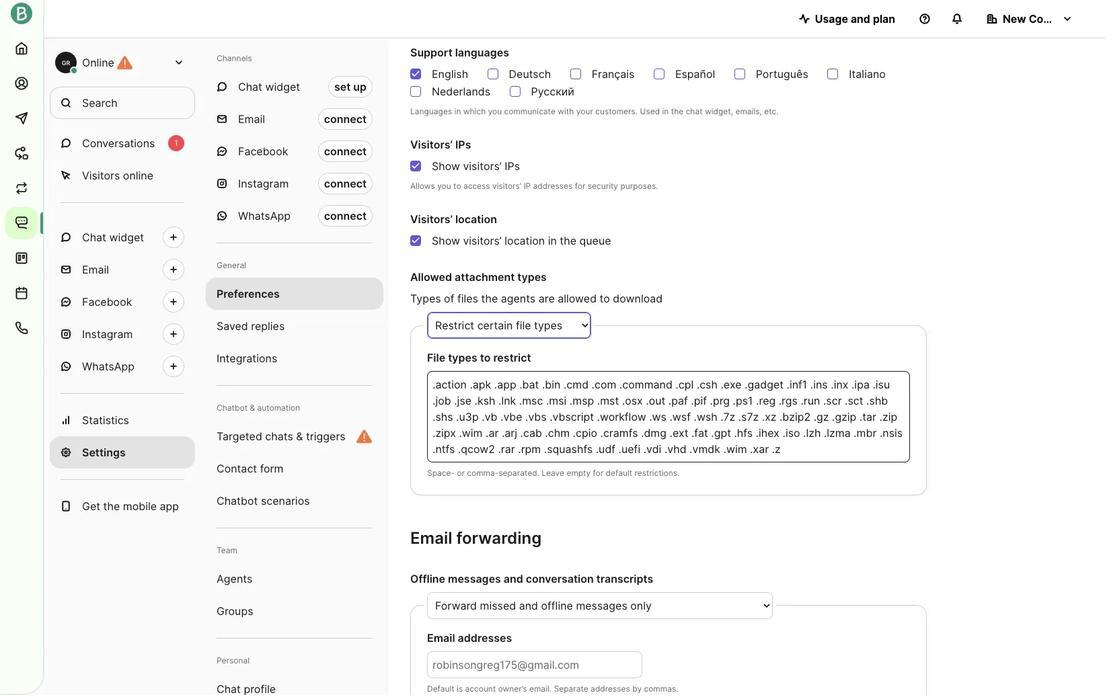 Task type: describe. For each thing, give the bounding box(es) containing it.
new
[[1003, 12, 1026, 26]]

contact form link
[[206, 453, 383, 485]]

separate
[[554, 684, 588, 694]]

addresses for ips
[[533, 181, 573, 191]]

search
[[82, 96, 117, 110]]

visitors' location
[[410, 212, 497, 226]]

the inside "link"
[[103, 500, 120, 513]]

& inside targeted chats & triggers link
[[296, 430, 303, 443]]

forwarding
[[456, 529, 542, 549]]

the left the chat
[[671, 106, 684, 116]]

leave
[[542, 468, 564, 479]]

1 vertical spatial ips
[[505, 159, 520, 173]]

general
[[217, 260, 246, 270]]

support
[[410, 46, 453, 59]]

the left the queue
[[560, 234, 577, 247]]

русский
[[531, 85, 574, 98]]

français
[[592, 67, 635, 81]]

preferences
[[217, 287, 280, 301]]

0 vertical spatial ips
[[455, 138, 471, 151]]

show for show visitors' ips
[[432, 159, 460, 173]]

0 horizontal spatial &
[[250, 403, 255, 413]]

to for restrict
[[480, 351, 491, 365]]

english
[[432, 67, 468, 81]]

statistics link
[[50, 404, 195, 437]]

team
[[217, 546, 237, 556]]

chatbot & automation
[[217, 403, 300, 413]]

commas.
[[644, 684, 678, 694]]

chatbot for chatbot scenarios
[[217, 494, 258, 508]]

0 vertical spatial facebook
[[238, 145, 288, 158]]

communicate
[[504, 106, 556, 116]]

default
[[606, 468, 632, 479]]

channels
[[217, 53, 252, 63]]

comma-
[[467, 468, 499, 479]]

by
[[632, 684, 642, 694]]

default is account owner's email. separate addresses by commas.
[[427, 684, 678, 694]]

access
[[463, 181, 490, 191]]

default
[[427, 684, 455, 694]]

targeted chats & triggers link
[[206, 420, 383, 453]]

purposes.
[[621, 181, 658, 191]]

app
[[160, 500, 179, 513]]

separated.
[[499, 468, 539, 479]]

automation
[[257, 403, 300, 413]]

contact
[[217, 462, 257, 476]]

etc.
[[764, 106, 779, 116]]

File types to restrict text field
[[427, 372, 910, 463]]

connect for email
[[324, 112, 367, 126]]

1 horizontal spatial chat
[[238, 80, 262, 94]]

visitors' for location
[[463, 234, 502, 247]]

1 vertical spatial and
[[504, 572, 523, 586]]

usage and plan
[[815, 12, 895, 26]]

2 horizontal spatial in
[[662, 106, 669, 116]]

email down channels
[[238, 112, 265, 126]]

file types to restrict
[[427, 351, 531, 365]]

saved replies
[[217, 320, 285, 333]]

or
[[457, 468, 465, 479]]

set
[[334, 80, 351, 94]]

owner's
[[498, 684, 527, 694]]

0 horizontal spatial chat widget
[[82, 231, 144, 244]]

file
[[427, 351, 445, 365]]

1 vertical spatial for
[[593, 468, 604, 479]]

gr
[[62, 59, 70, 66]]

connect for whatsapp
[[324, 209, 367, 223]]

conversation
[[526, 572, 594, 586]]

offline
[[410, 572, 445, 586]]

visitors' for show visitors' ips
[[410, 138, 453, 151]]

agents
[[217, 572, 252, 586]]

chatbot scenarios link
[[206, 485, 383, 517]]

show visitors' location in the queue
[[432, 234, 611, 247]]

chats
[[265, 430, 293, 443]]

1 horizontal spatial types
[[518, 271, 547, 284]]

with
[[558, 106, 574, 116]]

scenarios
[[261, 494, 310, 508]]

types of files the agents are allowed to download
[[410, 292, 663, 306]]

facebook inside 'link'
[[82, 295, 132, 309]]

offline messages and conversation transcripts
[[410, 572, 653, 586]]

usage
[[815, 12, 848, 26]]

português
[[756, 67, 808, 81]]

targeted chats & triggers
[[217, 430, 346, 443]]

1 horizontal spatial location
[[505, 234, 545, 247]]

messages
[[448, 572, 501, 586]]

online
[[123, 169, 153, 182]]

and inside button
[[851, 12, 870, 26]]

of
[[444, 292, 454, 306]]

email up offline
[[410, 529, 452, 549]]

restrict
[[493, 351, 531, 365]]

addresses for addresses
[[591, 684, 630, 694]]

email.
[[529, 684, 552, 694]]

chat inside the chat widget link
[[82, 231, 106, 244]]

company
[[1029, 12, 1079, 26]]

visitors online
[[82, 169, 153, 182]]

is
[[457, 684, 463, 694]]

español
[[675, 67, 715, 81]]

chatbot for chatbot & automation
[[217, 403, 248, 413]]

facebook link
[[50, 286, 195, 318]]

agents link
[[206, 563, 383, 595]]

settings
[[82, 446, 126, 459]]

new company button
[[976, 5, 1084, 32]]

deutsch
[[509, 67, 551, 81]]

0 vertical spatial you
[[488, 106, 502, 116]]

which
[[463, 106, 486, 116]]

are
[[539, 292, 555, 306]]

usage and plan button
[[788, 5, 906, 32]]

get the mobile app link
[[50, 490, 195, 523]]

ip
[[524, 181, 531, 191]]

the right files
[[481, 292, 498, 306]]

account
[[465, 684, 496, 694]]

mobile
[[123, 500, 157, 513]]

conversations
[[82, 137, 155, 150]]

0 vertical spatial location
[[455, 212, 497, 226]]

restrictions.
[[635, 468, 680, 479]]



Task type: locate. For each thing, give the bounding box(es) containing it.
chat widget down channels
[[238, 80, 300, 94]]

1 horizontal spatial instagram
[[238, 177, 289, 190]]

0 vertical spatial widget
[[265, 80, 300, 94]]

1 horizontal spatial and
[[851, 12, 870, 26]]

1 horizontal spatial facebook
[[238, 145, 288, 158]]

and right messages
[[504, 572, 523, 586]]

addresses up account
[[458, 631, 512, 645]]

email link
[[50, 254, 195, 286]]

1 vertical spatial visitors'
[[410, 212, 453, 226]]

ips
[[455, 138, 471, 151], [505, 159, 520, 173]]

location
[[455, 212, 497, 226], [505, 234, 545, 247]]

0 vertical spatial addresses
[[533, 181, 573, 191]]

0 horizontal spatial you
[[437, 181, 451, 191]]

types right file
[[448, 351, 477, 365]]

integrations link
[[206, 342, 383, 375]]

security
[[588, 181, 618, 191]]

and left plan
[[851, 12, 870, 26]]

2 vertical spatial visitors'
[[463, 234, 502, 247]]

chatbot up targeted
[[217, 403, 248, 413]]

0 horizontal spatial location
[[455, 212, 497, 226]]

show down visitors' location
[[432, 234, 460, 247]]

you right which
[[488, 106, 502, 116]]

0 vertical spatial and
[[851, 12, 870, 26]]

1 vertical spatial whatsapp
[[82, 360, 135, 373]]

in right used
[[662, 106, 669, 116]]

0 vertical spatial &
[[250, 403, 255, 413]]

the
[[671, 106, 684, 116], [560, 234, 577, 247], [481, 292, 498, 306], [103, 500, 120, 513]]

settings link
[[50, 437, 195, 469]]

2 show from the top
[[432, 234, 460, 247]]

get
[[82, 500, 100, 513]]

to right 'allowed'
[[600, 292, 610, 306]]

0 vertical spatial whatsapp
[[238, 209, 291, 223]]

1 horizontal spatial you
[[488, 106, 502, 116]]

visitors' down languages
[[410, 138, 453, 151]]

1 vertical spatial visitors'
[[492, 181, 521, 191]]

integrations
[[217, 352, 277, 365]]

0 vertical spatial visitors'
[[410, 138, 453, 151]]

3 connect from the top
[[324, 177, 367, 190]]

0 vertical spatial visitors'
[[463, 159, 502, 173]]

facebook
[[238, 145, 288, 158], [82, 295, 132, 309]]

1 horizontal spatial whatsapp
[[238, 209, 291, 223]]

replies
[[251, 320, 285, 333]]

1 horizontal spatial to
[[480, 351, 491, 365]]

1 vertical spatial addresses
[[458, 631, 512, 645]]

1 vertical spatial chat widget
[[82, 231, 144, 244]]

0 horizontal spatial for
[[575, 181, 586, 191]]

1 show from the top
[[432, 159, 460, 173]]

1 horizontal spatial ips
[[505, 159, 520, 173]]

location up the attachment at the left of the page
[[505, 234, 545, 247]]

to left restrict
[[480, 351, 491, 365]]

1 horizontal spatial addresses
[[533, 181, 573, 191]]

1 vertical spatial types
[[448, 351, 477, 365]]

visitors' ips
[[410, 138, 471, 151]]

0 vertical spatial chatbot
[[217, 403, 248, 413]]

0 vertical spatial for
[[575, 181, 586, 191]]

1 vertical spatial chatbot
[[217, 494, 258, 508]]

instagram link
[[50, 318, 195, 350]]

1 chatbot from the top
[[217, 403, 248, 413]]

for left security at the right top
[[575, 181, 586, 191]]

widget
[[265, 80, 300, 94], [109, 231, 144, 244]]

allows
[[410, 181, 435, 191]]

0 horizontal spatial in
[[454, 106, 461, 116]]

0 vertical spatial to
[[453, 181, 461, 191]]

0 vertical spatial types
[[518, 271, 547, 284]]

your
[[576, 106, 593, 116]]

allowed
[[410, 271, 452, 284]]

in left which
[[454, 106, 461, 116]]

1 vertical spatial chat
[[82, 231, 106, 244]]

empty
[[567, 468, 591, 479]]

show down visitors' ips
[[432, 159, 460, 173]]

visitors' left ip
[[492, 181, 521, 191]]

&
[[250, 403, 255, 413], [296, 430, 303, 443]]

0 horizontal spatial and
[[504, 572, 523, 586]]

chat
[[686, 106, 703, 116]]

space- or comma-separated. leave empty for default restrictions.
[[427, 468, 680, 479]]

1 visitors' from the top
[[410, 138, 453, 151]]

allows you to access visitors' ip addresses for security purposes.
[[410, 181, 658, 191]]

visitors
[[82, 169, 120, 182]]

customers.
[[596, 106, 638, 116]]

visitors' down visitors' location
[[463, 234, 502, 247]]

new company
[[1003, 12, 1079, 26]]

addresses right ip
[[533, 181, 573, 191]]

0 horizontal spatial addresses
[[458, 631, 512, 645]]

0 vertical spatial instagram
[[238, 177, 289, 190]]

1 vertical spatial to
[[600, 292, 610, 306]]

transcripts
[[596, 572, 653, 586]]

widget up email link
[[109, 231, 144, 244]]

targeted
[[217, 430, 262, 443]]

1 vertical spatial show
[[432, 234, 460, 247]]

1 horizontal spatial in
[[548, 234, 557, 247]]

ips up "show visitors' ips"
[[455, 138, 471, 151]]

languages
[[455, 46, 509, 59]]

allowed
[[558, 292, 597, 306]]

Email addresses email field
[[427, 652, 642, 678]]

0 vertical spatial show
[[432, 159, 460, 173]]

0 horizontal spatial facebook
[[82, 295, 132, 309]]

& right chats
[[296, 430, 303, 443]]

languages in which you communicate with your customers. used in the chat widget, emails, etc.
[[410, 106, 779, 116]]

plan
[[873, 12, 895, 26]]

languages
[[410, 106, 452, 116]]

visitors' for show visitors' location in the queue
[[410, 212, 453, 226]]

2 horizontal spatial to
[[600, 292, 610, 306]]

email up default
[[427, 631, 455, 645]]

agents
[[501, 292, 536, 306]]

types
[[518, 271, 547, 284], [448, 351, 477, 365]]

& left automation
[[250, 403, 255, 413]]

4 connect from the top
[[324, 209, 367, 223]]

1 horizontal spatial for
[[593, 468, 604, 479]]

chat widget up email link
[[82, 231, 144, 244]]

0 horizontal spatial widget
[[109, 231, 144, 244]]

types up types of files the agents are allowed to download
[[518, 271, 547, 284]]

2 vertical spatial addresses
[[591, 684, 630, 694]]

you
[[488, 106, 502, 116], [437, 181, 451, 191]]

show for show visitors' location in the queue
[[432, 234, 460, 247]]

visitors' for ips
[[463, 159, 502, 173]]

chatbot scenarios
[[217, 494, 310, 508]]

whatsapp link
[[50, 350, 195, 383]]

0 vertical spatial chat
[[238, 80, 262, 94]]

1 vertical spatial location
[[505, 234, 545, 247]]

connect for facebook
[[324, 145, 367, 158]]

download
[[613, 292, 663, 306]]

0 vertical spatial chat widget
[[238, 80, 300, 94]]

1 connect from the top
[[324, 112, 367, 126]]

support languages
[[410, 46, 509, 59]]

nederlands
[[432, 85, 490, 98]]

2 horizontal spatial addresses
[[591, 684, 630, 694]]

types
[[410, 292, 441, 306]]

instagram
[[238, 177, 289, 190], [82, 328, 133, 341]]

to for access
[[453, 181, 461, 191]]

visitors' up access
[[463, 159, 502, 173]]

in left the queue
[[548, 234, 557, 247]]

statistics
[[82, 414, 129, 427]]

get the mobile app
[[82, 500, 179, 513]]

whatsapp down instagram link in the left of the page
[[82, 360, 135, 373]]

to left access
[[453, 181, 461, 191]]

2 chatbot from the top
[[217, 494, 258, 508]]

ips up allows you to access visitors' ip addresses for security purposes.
[[505, 159, 520, 173]]

addresses left by at right bottom
[[591, 684, 630, 694]]

0 horizontal spatial whatsapp
[[82, 360, 135, 373]]

whatsapp up general
[[238, 209, 291, 223]]

the right get
[[103, 500, 120, 513]]

italiano
[[849, 67, 886, 81]]

saved
[[217, 320, 248, 333]]

visitors online link
[[50, 159, 195, 192]]

chatbot down contact
[[217, 494, 258, 508]]

email
[[238, 112, 265, 126], [82, 263, 109, 276], [410, 529, 452, 549], [427, 631, 455, 645]]

for right empty on the right bottom
[[593, 468, 604, 479]]

email up facebook 'link'
[[82, 263, 109, 276]]

attachment
[[455, 271, 515, 284]]

1 horizontal spatial chat widget
[[238, 80, 300, 94]]

used
[[640, 106, 660, 116]]

you right allows on the left top
[[437, 181, 451, 191]]

0 horizontal spatial instagram
[[82, 328, 133, 341]]

1 horizontal spatial widget
[[265, 80, 300, 94]]

1 vertical spatial widget
[[109, 231, 144, 244]]

1 vertical spatial facebook
[[82, 295, 132, 309]]

in
[[454, 106, 461, 116], [662, 106, 669, 116], [548, 234, 557, 247]]

triggers
[[306, 430, 346, 443]]

2 vertical spatial to
[[480, 351, 491, 365]]

0 horizontal spatial to
[[453, 181, 461, 191]]

preferences link
[[206, 278, 383, 310]]

online
[[82, 56, 114, 69]]

2 connect from the top
[[324, 145, 367, 158]]

2 visitors' from the top
[[410, 212, 453, 226]]

visitors' down allows on the left top
[[410, 212, 453, 226]]

widget left set
[[265, 80, 300, 94]]

groups link
[[206, 595, 383, 628]]

chat down channels
[[238, 80, 262, 94]]

chat up email link
[[82, 231, 106, 244]]

1 vertical spatial &
[[296, 430, 303, 443]]

connect for instagram
[[324, 177, 367, 190]]

1 vertical spatial you
[[437, 181, 451, 191]]

0 horizontal spatial types
[[448, 351, 477, 365]]

groups
[[217, 605, 253, 618]]

0 horizontal spatial ips
[[455, 138, 471, 151]]

0 horizontal spatial chat
[[82, 231, 106, 244]]

location down access
[[455, 212, 497, 226]]

contact form
[[217, 462, 284, 476]]

chat
[[238, 80, 262, 94], [82, 231, 106, 244]]

1 vertical spatial instagram
[[82, 328, 133, 341]]

1 horizontal spatial &
[[296, 430, 303, 443]]



Task type: vqa. For each thing, say whether or not it's contained in the screenshot.
the Chat profile
no



